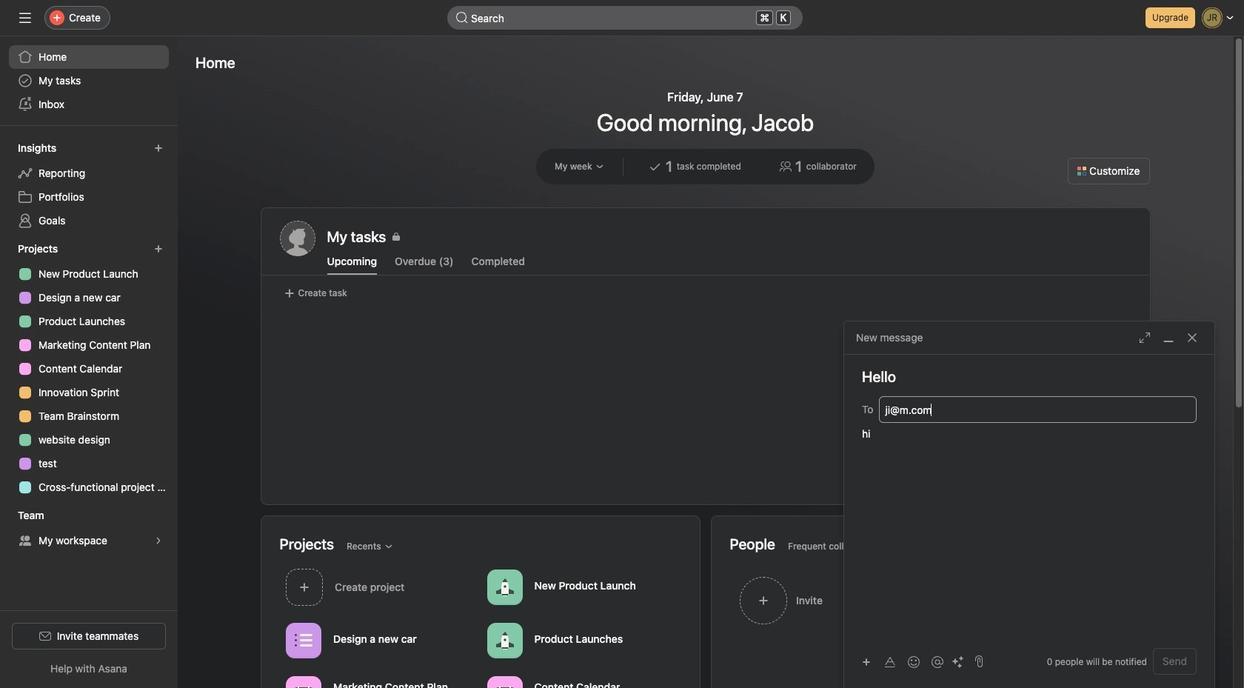 Task type: locate. For each thing, give the bounding box(es) containing it.
new project or portfolio image
[[154, 244, 163, 253]]

2 rocket image from the top
[[496, 631, 513, 649]]

Search tasks, projects, and more text field
[[447, 6, 803, 30]]

projects element
[[0, 236, 178, 502]]

calendar image
[[294, 685, 312, 688], [496, 685, 513, 688]]

toolbar
[[856, 651, 969, 672]]

at mention image
[[932, 656, 944, 668]]

dialog
[[844, 321, 1215, 688]]

0 horizontal spatial calendar image
[[294, 685, 312, 688]]

close image
[[1187, 332, 1199, 344]]

0 vertical spatial rocket image
[[496, 578, 513, 596]]

Add subject text field
[[844, 367, 1215, 387]]

1 horizontal spatial calendar image
[[496, 685, 513, 688]]

None field
[[447, 6, 803, 30]]

list image
[[294, 631, 312, 649]]

insights element
[[0, 135, 178, 236]]

rocket image
[[496, 578, 513, 596], [496, 631, 513, 649]]

expand popout to full screen image
[[1139, 332, 1151, 344]]

isinverse image
[[456, 12, 468, 24]]

2 calendar image from the left
[[496, 685, 513, 688]]

1 vertical spatial rocket image
[[496, 631, 513, 649]]

cell
[[883, 401, 1192, 419]]



Task type: describe. For each thing, give the bounding box(es) containing it.
add profile photo image
[[280, 221, 315, 256]]

new insights image
[[154, 144, 163, 153]]

hide sidebar image
[[19, 12, 31, 24]]

1 rocket image from the top
[[496, 578, 513, 596]]

minimize image
[[1163, 332, 1175, 344]]

see details, my workspace image
[[154, 536, 163, 545]]

global element
[[0, 36, 178, 125]]

insert an object image
[[862, 657, 871, 666]]

1 calendar image from the left
[[294, 685, 312, 688]]

teams element
[[0, 502, 178, 556]]



Task type: vqa. For each thing, say whether or not it's contained in the screenshot.
Close icon
yes



